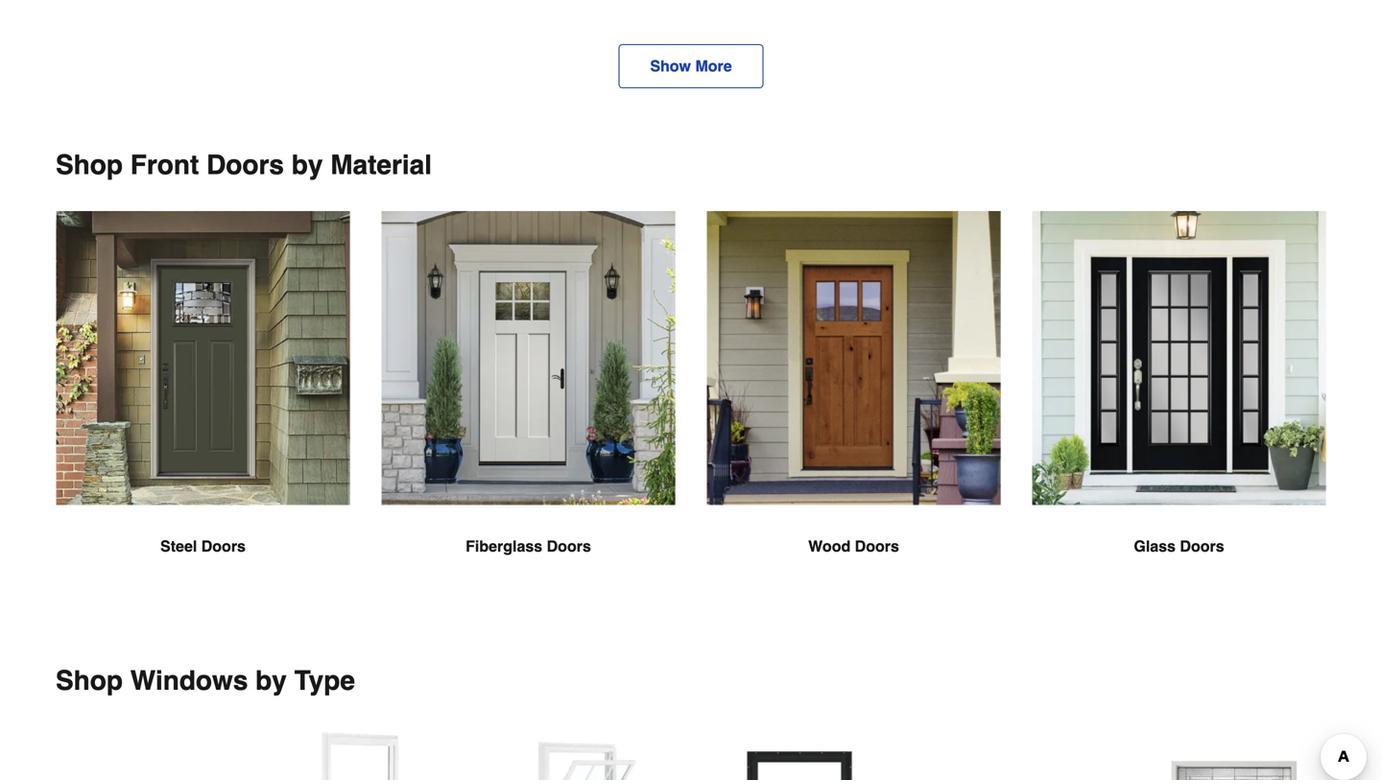Task type: locate. For each thing, give the bounding box(es) containing it.
a white craftsman-style quarter-lite single front door on a house with gray board and batten siding. image
[[381, 211, 676, 505]]

shop for shop front doors by material
[[56, 150, 123, 181]]

by left the type
[[256, 666, 287, 697]]

1 horizontal spatial by
[[292, 150, 323, 181]]

1 vertical spatial shop
[[56, 666, 123, 697]]

wood doors link
[[707, 211, 1002, 605]]

show more
[[650, 57, 732, 75]]

doors
[[207, 150, 284, 181], [201, 538, 246, 556], [547, 538, 591, 556], [855, 538, 900, 556], [1181, 538, 1225, 556]]

steel
[[160, 538, 197, 556]]

doors right glass
[[1181, 538, 1225, 556]]

a single hung white-frame window with the lower panel swung out. image
[[273, 727, 459, 781]]

2 shop from the top
[[56, 666, 123, 697]]

shop
[[56, 150, 123, 181], [56, 666, 123, 697]]

doors for glass doors
[[1181, 538, 1225, 556]]

steel doors
[[160, 538, 246, 556]]

wood
[[809, 538, 851, 556]]

0 horizontal spatial by
[[256, 666, 287, 697]]

front
[[130, 150, 199, 181]]

windows
[[130, 666, 248, 697]]

0 vertical spatial shop
[[56, 150, 123, 181]]

1 shop from the top
[[56, 150, 123, 181]]

doors right the "wood" in the right bottom of the page
[[855, 538, 900, 556]]

shop for shop windows by type
[[56, 666, 123, 697]]

wood doors
[[809, 538, 900, 556]]

fiberglass doors
[[466, 538, 591, 556]]

glass doors
[[1135, 538, 1225, 556]]

by
[[292, 150, 323, 181], [256, 666, 287, 697]]

a green steel front door with decorative glass on a house with green shake siding. image
[[56, 211, 351, 505]]

glass doors link
[[1032, 211, 1327, 605]]

show more button
[[619, 44, 764, 88]]

0 vertical spatial by
[[292, 150, 323, 181]]

doors for steel doors
[[201, 538, 246, 556]]

doors right steel on the left of page
[[201, 538, 246, 556]]

by left material at the top left of page
[[292, 150, 323, 181]]

doors right fiberglass
[[547, 538, 591, 556]]

show
[[650, 57, 691, 75]]

a double hung white-frame window with both panels swung out. image
[[490, 727, 676, 781]]



Task type: vqa. For each thing, say whether or not it's contained in the screenshot.
necessary
no



Task type: describe. For each thing, give the bounding box(es) containing it.
fiberglass
[[466, 538, 543, 556]]

doors right front
[[207, 150, 284, 181]]

glass
[[1135, 538, 1176, 556]]

a front porch with a wood craftsman-style front door with a three-lite window at the top. image
[[707, 211, 1002, 505]]

a casement window with a black frame. image
[[707, 727, 893, 781]]

more
[[696, 57, 732, 75]]

steel doors link
[[56, 211, 351, 605]]

shop front doors by material
[[56, 150, 432, 181]]

type
[[294, 666, 355, 697]]

doors for fiberglass doors
[[547, 538, 591, 556]]

an accent window with a white frame and decorative privacy glass. image
[[1141, 727, 1327, 781]]

doors for wood doors
[[855, 538, 900, 556]]

shop windows by type
[[56, 666, 355, 697]]

material
[[331, 150, 432, 181]]

fiberglass doors link
[[381, 211, 676, 605]]

1 vertical spatial by
[[256, 666, 287, 697]]

a black full-lite single front door with sidelights. image
[[1032, 211, 1327, 505]]



